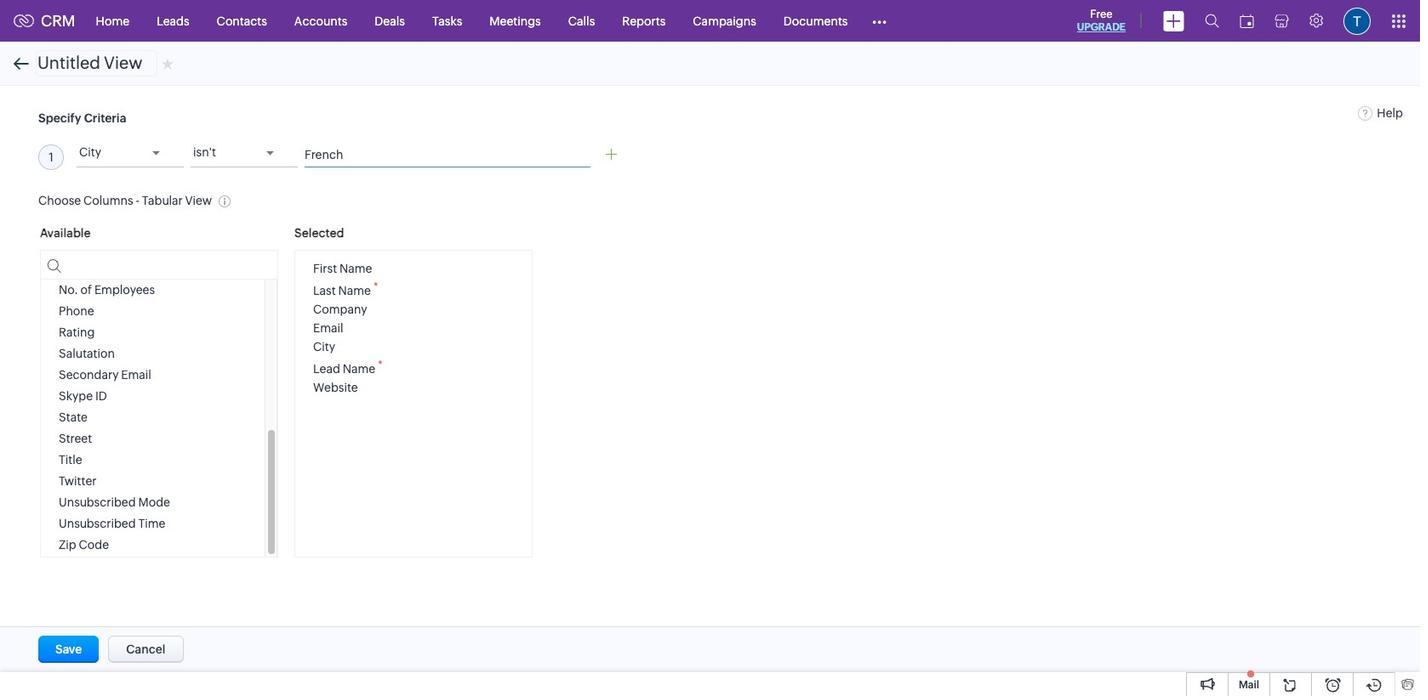 Task type: vqa. For each thing, say whether or not it's contained in the screenshot.
Search Element
yes



Task type: describe. For each thing, give the bounding box(es) containing it.
free upgrade
[[1077, 8, 1126, 33]]

1 unsubscribed from the top
[[59, 496, 136, 510]]

email inside no. of employees phone rating salutation secondary email skype id state street title twitter unsubscribed mode unsubscribed time zip code
[[121, 369, 151, 382]]

first
[[313, 262, 337, 276]]

search image
[[1205, 14, 1219, 28]]

home link
[[82, 0, 143, 41]]

accounts link
[[281, 0, 361, 41]]

campaigns
[[693, 14, 756, 28]]

street
[[59, 433, 92, 446]]

help specify criteria
[[38, 106, 1403, 125]]

phone
[[59, 305, 94, 319]]

specify
[[38, 111, 81, 125]]

of
[[81, 284, 92, 297]]

mail
[[1239, 680, 1259, 692]]

free
[[1090, 8, 1113, 20]]

view
[[185, 194, 212, 208]]

available
[[40, 227, 91, 240]]

contacts
[[217, 14, 267, 28]]

tasks
[[432, 14, 462, 28]]

create menu image
[[1163, 11, 1184, 31]]

home
[[96, 14, 129, 28]]

salutation
[[59, 347, 115, 361]]

last
[[313, 284, 336, 298]]

twitter
[[59, 475, 97, 489]]

leads
[[157, 14, 189, 28]]

help link
[[1358, 106, 1403, 120]]

lead
[[313, 362, 340, 376]]

Other Modules field
[[862, 7, 898, 34]]

secondary
[[59, 369, 119, 382]]

selected
[[294, 227, 344, 240]]

help
[[1377, 106, 1403, 120]]

calendar image
[[1240, 14, 1254, 28]]

state
[[59, 411, 88, 425]]

no.
[[59, 284, 78, 297]]

city inside company email city lead name *
[[313, 340, 335, 354]]

documents link
[[770, 0, 862, 41]]

first name last name *
[[313, 262, 378, 298]]

title
[[59, 454, 82, 467]]

* inside company email city lead name *
[[378, 359, 383, 371]]

website
[[313, 381, 358, 395]]

campaigns link
[[679, 0, 770, 41]]



Task type: locate. For each thing, give the bounding box(es) containing it.
isn't
[[193, 146, 216, 159]]

company
[[313, 303, 367, 317]]

columns
[[83, 194, 133, 208]]

skype
[[59, 390, 93, 404]]

None text field
[[36, 50, 157, 77], [305, 140, 591, 168], [41, 251, 277, 280], [36, 50, 157, 77], [305, 140, 591, 168], [41, 251, 277, 280]]

name up the company
[[338, 284, 371, 298]]

mode
[[138, 496, 170, 510]]

criteria
[[84, 111, 126, 125]]

crm link
[[14, 12, 75, 30]]

tasks link
[[419, 0, 476, 41]]

city
[[79, 146, 101, 159], [313, 340, 335, 354]]

calls
[[568, 14, 595, 28]]

tabular
[[142, 194, 183, 208]]

crm
[[41, 12, 75, 30]]

zip
[[59, 539, 76, 553]]

time
[[138, 518, 165, 531]]

email right secondary
[[121, 369, 151, 382]]

None button
[[108, 636, 183, 664]]

1 vertical spatial *
[[378, 359, 383, 371]]

1 vertical spatial name
[[338, 284, 371, 298]]

0 vertical spatial city
[[79, 146, 101, 159]]

0 vertical spatial name
[[339, 262, 372, 276]]

company email city lead name *
[[313, 303, 383, 376]]

id
[[95, 390, 107, 404]]

meetings
[[490, 14, 541, 28]]

unsubscribed down twitter
[[59, 496, 136, 510]]

reports
[[622, 14, 666, 28]]

meetings link
[[476, 0, 555, 41]]

0 vertical spatial *
[[374, 281, 378, 293]]

0 horizontal spatial city
[[79, 146, 101, 159]]

2 unsubscribed from the top
[[59, 518, 136, 531]]

search element
[[1195, 0, 1230, 42]]

city down "criteria"
[[79, 146, 101, 159]]

unsubscribed up code
[[59, 518, 136, 531]]

reports link
[[609, 0, 679, 41]]

1 vertical spatial unsubscribed
[[59, 518, 136, 531]]

unsubscribed
[[59, 496, 136, 510], [59, 518, 136, 531]]

0 vertical spatial unsubscribed
[[59, 496, 136, 510]]

email
[[313, 322, 343, 335], [121, 369, 151, 382]]

choose
[[38, 194, 81, 208]]

-
[[136, 194, 139, 208]]

city up lead
[[313, 340, 335, 354]]

no. of employees phone rating salutation secondary email skype id state street title twitter unsubscribed mode unsubscribed time zip code
[[59, 284, 170, 553]]

0 horizontal spatial email
[[121, 369, 151, 382]]

name inside company email city lead name *
[[343, 362, 375, 376]]

City field
[[77, 140, 184, 168]]

profile image
[[1344, 7, 1371, 34]]

contacts link
[[203, 0, 281, 41]]

name right first
[[339, 262, 372, 276]]

email down the company
[[313, 322, 343, 335]]

upgrade
[[1077, 21, 1126, 33]]

calls link
[[555, 0, 609, 41]]

email inside company email city lead name *
[[313, 322, 343, 335]]

deals link
[[361, 0, 419, 41]]

* right last
[[374, 281, 378, 293]]

*
[[374, 281, 378, 293], [378, 359, 383, 371]]

name
[[339, 262, 372, 276], [338, 284, 371, 298], [343, 362, 375, 376]]

deals
[[375, 14, 405, 28]]

mark as favorite image
[[161, 57, 173, 70]]

1 vertical spatial city
[[313, 340, 335, 354]]

0 vertical spatial email
[[313, 322, 343, 335]]

name up "website"
[[343, 362, 375, 376]]

None submit
[[38, 636, 99, 664]]

code
[[79, 539, 109, 553]]

1 horizontal spatial email
[[313, 322, 343, 335]]

create menu element
[[1153, 0, 1195, 41]]

employees
[[94, 284, 155, 297]]

rating
[[59, 326, 95, 340]]

1 vertical spatial email
[[121, 369, 151, 382]]

profile element
[[1333, 0, 1381, 41]]

city inside field
[[79, 146, 101, 159]]

documents
[[784, 14, 848, 28]]

* right lead
[[378, 359, 383, 371]]

leads link
[[143, 0, 203, 41]]

2 vertical spatial name
[[343, 362, 375, 376]]

choose columns - tabular view
[[38, 194, 212, 208]]

accounts
[[294, 14, 347, 28]]

1 horizontal spatial city
[[313, 340, 335, 354]]

isn't field
[[191, 140, 298, 168]]

* inside first name last name *
[[374, 281, 378, 293]]



